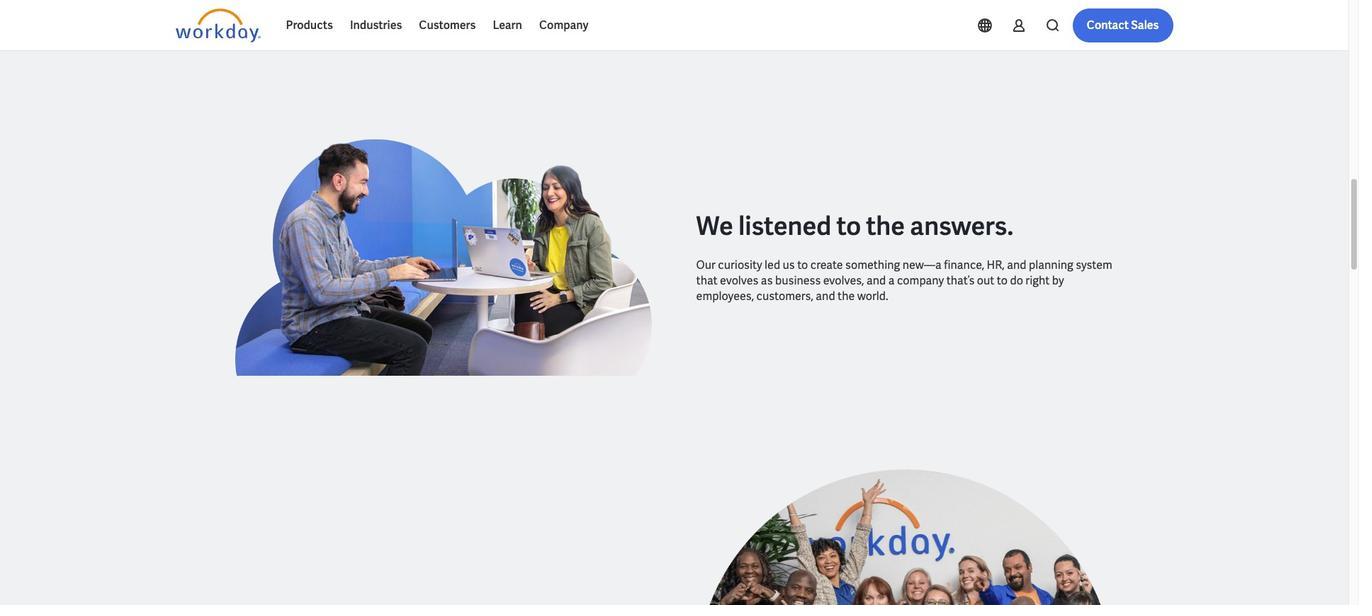 Task type: vqa. For each thing, say whether or not it's contained in the screenshot.
OF-
no



Task type: locate. For each thing, give the bounding box(es) containing it.
the
[[866, 210, 905, 243], [838, 289, 855, 304]]

1 horizontal spatial the
[[866, 210, 905, 243]]

to right us
[[797, 258, 808, 273]]

industries
[[350, 18, 402, 33]]

out
[[977, 274, 995, 289]]

0 vertical spatial the
[[866, 210, 905, 243]]

to left do
[[997, 274, 1008, 289]]

and up do
[[1007, 258, 1027, 273]]

to up 'create'
[[837, 210, 861, 243]]

employees,
[[696, 289, 754, 304]]

learn button
[[484, 9, 531, 43]]

contact
[[1087, 18, 1129, 33]]

2 vertical spatial to
[[997, 274, 1008, 289]]

the up the something
[[866, 210, 905, 243]]

evolves,
[[823, 274, 864, 289]]

that's
[[947, 274, 975, 289]]

1 vertical spatial the
[[838, 289, 855, 304]]

do
[[1010, 274, 1023, 289]]

and down the evolves,
[[816, 289, 835, 304]]

1 vertical spatial and
[[867, 274, 886, 289]]

1 vertical spatial to
[[797, 258, 808, 273]]

to
[[837, 210, 861, 243], [797, 258, 808, 273], [997, 274, 1008, 289]]

and
[[1007, 258, 1027, 273], [867, 274, 886, 289], [816, 289, 835, 304]]

that
[[696, 274, 718, 289]]

answers.
[[910, 210, 1014, 243]]

contact sales
[[1087, 18, 1159, 33]]

2 vertical spatial and
[[816, 289, 835, 304]]

workday employees. image
[[696, 470, 1114, 606]]

products
[[286, 18, 333, 33]]

0 vertical spatial and
[[1007, 258, 1027, 273]]

curiosity
[[718, 258, 762, 273]]

learn
[[493, 18, 522, 33]]

1 horizontal spatial to
[[837, 210, 861, 243]]

customers button
[[411, 9, 484, 43]]

0 vertical spatial to
[[837, 210, 861, 243]]

products button
[[277, 9, 342, 43]]

0 horizontal spatial and
[[816, 289, 835, 304]]

we listened to the answers.
[[696, 210, 1014, 243]]

and left a
[[867, 274, 886, 289]]

the down the evolves,
[[838, 289, 855, 304]]

create
[[811, 258, 843, 273]]

industries button
[[342, 9, 411, 43]]

0 horizontal spatial the
[[838, 289, 855, 304]]

1 horizontal spatial and
[[867, 274, 886, 289]]

business
[[775, 274, 821, 289]]

0 horizontal spatial to
[[797, 258, 808, 273]]



Task type: describe. For each thing, give the bounding box(es) containing it.
planning
[[1029, 258, 1074, 273]]

a
[[889, 274, 895, 289]]

finance,
[[944, 258, 985, 273]]

as
[[761, 274, 773, 289]]

2 horizontal spatial to
[[997, 274, 1008, 289]]

listened
[[738, 210, 832, 243]]

sales
[[1131, 18, 1159, 33]]

company
[[539, 18, 589, 33]]

customers
[[419, 18, 476, 33]]

company
[[897, 274, 944, 289]]

we
[[696, 210, 733, 243]]

new—a
[[903, 258, 942, 273]]

led
[[765, 258, 780, 273]]

company button
[[531, 9, 597, 43]]

something
[[846, 258, 900, 273]]

by
[[1052, 274, 1064, 289]]

right
[[1026, 274, 1050, 289]]

2 horizontal spatial and
[[1007, 258, 1027, 273]]

system
[[1076, 258, 1113, 273]]

the inside our curiosity led us to create something new—a finance, hr, and planning system that evolves as business evolves, and a company that's out to do right by employees, customers, and the world.
[[838, 289, 855, 304]]

evolves
[[720, 274, 759, 289]]

workday employees collaborating. image
[[235, 140, 652, 377]]

hr,
[[987, 258, 1005, 273]]

our curiosity led us to create something new—a finance, hr, and planning system that evolves as business evolves, and a company that's out to do right by employees, customers, and the world.
[[696, 258, 1113, 304]]

our
[[696, 258, 716, 273]]

go to the homepage image
[[175, 9, 260, 43]]

contact sales link
[[1073, 9, 1173, 43]]

us
[[783, 258, 795, 273]]

customers,
[[757, 289, 814, 304]]

world.
[[857, 289, 888, 304]]



